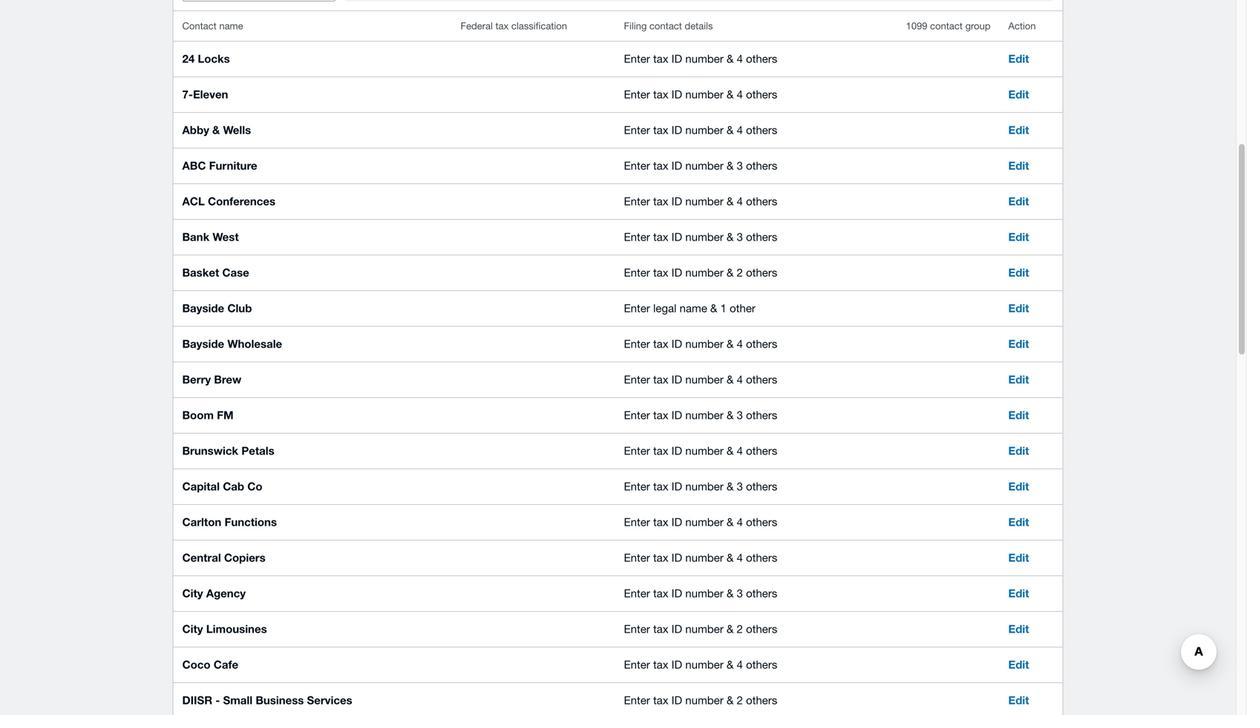 Task type: locate. For each thing, give the bounding box(es) containing it.
3 for boom fm
[[737, 408, 743, 421]]

24 locks
[[182, 52, 230, 65]]

edit for diisr - small business services
[[1009, 694, 1030, 707]]

17 edit link from the top
[[1009, 622, 1030, 636]]

4 edit link from the top
[[1009, 159, 1030, 172]]

3
[[737, 159, 743, 172], [737, 230, 743, 243], [737, 408, 743, 421], [737, 480, 743, 493], [737, 587, 743, 600]]

tax for 7-eleven
[[653, 88, 669, 101]]

1 contact from the left
[[650, 20, 682, 32]]

9 number from the top
[[686, 373, 724, 386]]

bayside down basket
[[182, 301, 224, 315]]

others for 7-eleven
[[746, 88, 778, 101]]

11 others from the top
[[746, 444, 778, 457]]

3 edit link from the top
[[1009, 123, 1030, 137]]

number
[[686, 52, 724, 65], [686, 88, 724, 101], [686, 123, 724, 136], [686, 159, 724, 172], [686, 195, 724, 208], [686, 230, 724, 243], [686, 266, 724, 279], [686, 337, 724, 350], [686, 373, 724, 386], [686, 408, 724, 421], [686, 444, 724, 457], [686, 480, 724, 493], [686, 515, 724, 528], [686, 551, 724, 564], [686, 587, 724, 600], [686, 622, 724, 635], [686, 658, 724, 671], [686, 694, 724, 707]]

city for city agency
[[182, 587, 203, 600]]

& for diisr - small business services
[[727, 694, 734, 707]]

abc furniture
[[182, 159, 257, 172]]

10 4 from the top
[[737, 658, 743, 671]]

18 edit link from the top
[[1009, 658, 1030, 671]]

2 for city limousines
[[737, 622, 743, 635]]

3 enter tax id number & 3 others from the top
[[624, 408, 778, 421]]

edit link
[[1009, 52, 1030, 65], [1009, 88, 1030, 101], [1009, 123, 1030, 137], [1009, 159, 1030, 172], [1009, 195, 1030, 208], [1009, 230, 1030, 244], [1009, 266, 1030, 279], [1009, 301, 1030, 315], [1009, 337, 1030, 351], [1009, 373, 1030, 386], [1009, 408, 1030, 422], [1009, 444, 1030, 457], [1009, 480, 1030, 493], [1009, 515, 1030, 529], [1009, 551, 1030, 564], [1009, 587, 1030, 600], [1009, 622, 1030, 636], [1009, 658, 1030, 671], [1009, 694, 1030, 707]]

& for city limousines
[[727, 622, 734, 635]]

id for diisr - small business services
[[672, 694, 683, 707]]

capital
[[182, 480, 220, 493]]

classification
[[512, 20, 567, 32]]

others for abby & wells
[[746, 123, 778, 136]]

5 enter tax id number & 4 others from the top
[[624, 337, 778, 350]]

enter tax id number & 3 others
[[624, 159, 778, 172], [624, 230, 778, 243], [624, 408, 778, 421], [624, 480, 778, 493], [624, 587, 778, 600]]

3 for abc furniture
[[737, 159, 743, 172]]

4
[[737, 52, 743, 65], [737, 88, 743, 101], [737, 123, 743, 136], [737, 195, 743, 208], [737, 337, 743, 350], [737, 373, 743, 386], [737, 444, 743, 457], [737, 515, 743, 528], [737, 551, 743, 564], [737, 658, 743, 671]]

agency
[[206, 587, 246, 600]]

4 number from the top
[[686, 159, 724, 172]]

&
[[727, 52, 734, 65], [727, 88, 734, 101], [212, 123, 220, 137], [727, 123, 734, 136], [727, 159, 734, 172], [727, 195, 734, 208], [727, 230, 734, 243], [727, 266, 734, 279], [711, 301, 718, 314], [727, 337, 734, 350], [727, 373, 734, 386], [727, 408, 734, 421], [727, 444, 734, 457], [727, 480, 734, 493], [727, 515, 734, 528], [727, 551, 734, 564], [727, 587, 734, 600], [727, 622, 734, 635], [727, 658, 734, 671], [727, 694, 734, 707]]

enter tax id number & 2 others for basket case
[[624, 266, 778, 279]]

others for boom fm
[[746, 408, 778, 421]]

contact
[[650, 20, 682, 32], [930, 20, 963, 32]]

5 edit link from the top
[[1009, 195, 1030, 208]]

10 id from the top
[[672, 408, 683, 421]]

brunswick petals
[[182, 444, 274, 457]]

13 id from the top
[[672, 515, 683, 528]]

name
[[219, 20, 243, 32], [680, 301, 708, 314]]

2 vertical spatial 2
[[737, 694, 743, 707]]

15 id from the top
[[672, 587, 683, 600]]

others for carlton functions
[[746, 515, 778, 528]]

enter for central copiers
[[624, 551, 650, 564]]

2 enter tax id number & 3 others from the top
[[624, 230, 778, 243]]

carlton
[[182, 515, 221, 529]]

14 others from the top
[[746, 551, 778, 564]]

18 number from the top
[[686, 694, 724, 707]]

others for bank west
[[746, 230, 778, 243]]

5 others from the top
[[746, 195, 778, 208]]

7 number from the top
[[686, 266, 724, 279]]

tax for brunswick petals
[[653, 444, 669, 457]]

1 number from the top
[[686, 52, 724, 65]]

3 2 from the top
[[737, 694, 743, 707]]

3 id from the top
[[672, 123, 683, 136]]

tax for bayside wholesale
[[653, 337, 669, 350]]

0 vertical spatial name
[[219, 20, 243, 32]]

2 city from the top
[[182, 622, 203, 636]]

0 vertical spatial 2
[[737, 266, 743, 279]]

eleven
[[193, 88, 228, 101]]

tax for basket case
[[653, 266, 669, 279]]

2 contact from the left
[[930, 20, 963, 32]]

4 for acl conferences
[[737, 195, 743, 208]]

edit link for abc furniture
[[1009, 159, 1030, 172]]

2 enter tax id number & 2 others from the top
[[624, 622, 778, 635]]

bank west
[[182, 230, 239, 244]]

10 edit link from the top
[[1009, 373, 1030, 386]]

enter tax id number & 2 others for city limousines
[[624, 622, 778, 635]]

others
[[746, 52, 778, 65], [746, 88, 778, 101], [746, 123, 778, 136], [746, 159, 778, 172], [746, 195, 778, 208], [746, 230, 778, 243], [746, 266, 778, 279], [746, 337, 778, 350], [746, 373, 778, 386], [746, 408, 778, 421], [746, 444, 778, 457], [746, 480, 778, 493], [746, 515, 778, 528], [746, 551, 778, 564], [746, 587, 778, 600], [746, 622, 778, 635], [746, 658, 778, 671], [746, 694, 778, 707]]

edit link for abby & wells
[[1009, 123, 1030, 137]]

11 number from the top
[[686, 444, 724, 457]]

federal
[[461, 20, 493, 32]]

number for acl conferences
[[686, 195, 724, 208]]

1 horizontal spatial contact
[[930, 20, 963, 32]]

17 enter from the top
[[624, 622, 650, 635]]

1 others from the top
[[746, 52, 778, 65]]

11 edit link from the top
[[1009, 408, 1030, 422]]

id for carlton functions
[[672, 515, 683, 528]]

18 edit from the top
[[1009, 658, 1030, 671]]

12 enter from the top
[[624, 444, 650, 457]]

12 id from the top
[[672, 480, 683, 493]]

19 enter from the top
[[624, 694, 650, 707]]

city up coco
[[182, 622, 203, 636]]

15 edit link from the top
[[1009, 551, 1030, 564]]

edit for coco cafe
[[1009, 658, 1030, 671]]

2 4 from the top
[[737, 88, 743, 101]]

3 others from the top
[[746, 123, 778, 136]]

9 4 from the top
[[737, 551, 743, 564]]

contact for 1099
[[930, 20, 963, 32]]

id for boom fm
[[672, 408, 683, 421]]

1 enter from the top
[[624, 52, 650, 65]]

enter tax id number & 4 others for coco cafe
[[624, 658, 778, 671]]

14 enter from the top
[[624, 515, 650, 528]]

1 edit link from the top
[[1009, 52, 1030, 65]]

fm
[[217, 408, 234, 422]]

others for coco cafe
[[746, 658, 778, 671]]

4 enter tax id number & 4 others from the top
[[624, 195, 778, 208]]

15 edit from the top
[[1009, 551, 1030, 564]]

13 number from the top
[[686, 515, 724, 528]]

12 edit from the top
[[1009, 444, 1030, 457]]

bank
[[182, 230, 210, 244]]

tax for capital cab co
[[653, 480, 669, 493]]

basket
[[182, 266, 219, 279]]

contact
[[182, 20, 217, 32]]

edit for carlton functions
[[1009, 515, 1030, 529]]

18 id from the top
[[672, 694, 683, 707]]

0 vertical spatial bayside
[[182, 301, 224, 315]]

capital cab co
[[182, 480, 263, 493]]

edit for berry brew
[[1009, 373, 1030, 386]]

edit
[[1009, 52, 1030, 65], [1009, 88, 1030, 101], [1009, 123, 1030, 137], [1009, 159, 1030, 172], [1009, 195, 1030, 208], [1009, 230, 1030, 244], [1009, 266, 1030, 279], [1009, 301, 1030, 315], [1009, 337, 1030, 351], [1009, 373, 1030, 386], [1009, 408, 1030, 422], [1009, 444, 1030, 457], [1009, 480, 1030, 493], [1009, 515, 1030, 529], [1009, 551, 1030, 564], [1009, 587, 1030, 600], [1009, 622, 1030, 636], [1009, 658, 1030, 671], [1009, 694, 1030, 707]]

edit link for bank west
[[1009, 230, 1030, 244]]

wholesale
[[227, 337, 282, 351]]

13 others from the top
[[746, 515, 778, 528]]

contact right 1099 at the top right of the page
[[930, 20, 963, 32]]

small
[[223, 694, 253, 707]]

16 number from the top
[[686, 622, 724, 635]]

contact name
[[182, 20, 243, 32]]

11 enter from the top
[[624, 408, 650, 421]]

number for capital cab co
[[686, 480, 724, 493]]

copiers
[[224, 551, 266, 564]]

3 for bank west
[[737, 230, 743, 243]]

8 id from the top
[[672, 337, 683, 350]]

1099
[[906, 20, 928, 32]]

city
[[182, 587, 203, 600], [182, 622, 203, 636]]

10 enter tax id number & 4 others from the top
[[624, 658, 778, 671]]

4 3 from the top
[[737, 480, 743, 493]]

contact for filing
[[650, 20, 682, 32]]

edit for capital cab co
[[1009, 480, 1030, 493]]

tax for abby & wells
[[653, 123, 669, 136]]

1 vertical spatial 2
[[737, 622, 743, 635]]

15 number from the top
[[686, 587, 724, 600]]

16 others from the top
[[746, 622, 778, 635]]

15 enter from the top
[[624, 551, 650, 564]]

enter for abby & wells
[[624, 123, 650, 136]]

12 others from the top
[[746, 480, 778, 493]]

enter tax id number & 4 others
[[624, 52, 778, 65], [624, 88, 778, 101], [624, 123, 778, 136], [624, 195, 778, 208], [624, 337, 778, 350], [624, 373, 778, 386], [624, 444, 778, 457], [624, 515, 778, 528], [624, 551, 778, 564], [624, 658, 778, 671]]

16 edit from the top
[[1009, 587, 1030, 600]]

13 enter from the top
[[624, 480, 650, 493]]

2 id from the top
[[672, 88, 683, 101]]

diisr
[[182, 694, 212, 707]]

1 city from the top
[[182, 587, 203, 600]]

6 enter from the top
[[624, 230, 650, 243]]

enter tax id number & 2 others
[[624, 266, 778, 279], [624, 622, 778, 635], [624, 694, 778, 707]]

1 vertical spatial bayside
[[182, 337, 224, 351]]

1 enter tax id number & 2 others from the top
[[624, 266, 778, 279]]

tax for coco cafe
[[653, 658, 669, 671]]

name right contact
[[219, 20, 243, 32]]

& for coco cafe
[[727, 658, 734, 671]]

enter tax id number & 3 others for capital cab co
[[624, 480, 778, 493]]

14 id from the top
[[672, 551, 683, 564]]

enter tax id number & 4 others for abby & wells
[[624, 123, 778, 136]]

6 number from the top
[[686, 230, 724, 243]]

enter tax id number & 2 others for diisr - small business services
[[624, 694, 778, 707]]

enter for bayside wholesale
[[624, 337, 650, 350]]

16 enter from the top
[[624, 587, 650, 600]]

6 4 from the top
[[737, 373, 743, 386]]

bayside up berry at the bottom left of page
[[182, 337, 224, 351]]

7 id from the top
[[672, 266, 683, 279]]

5 enter from the top
[[624, 195, 650, 208]]

5 3 from the top
[[737, 587, 743, 600]]

tax
[[496, 20, 509, 32], [653, 52, 669, 65], [653, 88, 669, 101], [653, 123, 669, 136], [653, 159, 669, 172], [653, 195, 669, 208], [653, 230, 669, 243], [653, 266, 669, 279], [653, 337, 669, 350], [653, 373, 669, 386], [653, 408, 669, 421], [653, 444, 669, 457], [653, 480, 669, 493], [653, 515, 669, 528], [653, 551, 669, 564], [653, 587, 669, 600], [653, 622, 669, 635], [653, 658, 669, 671], [653, 694, 669, 707]]

id
[[672, 52, 683, 65], [672, 88, 683, 101], [672, 123, 683, 136], [672, 159, 683, 172], [672, 195, 683, 208], [672, 230, 683, 243], [672, 266, 683, 279], [672, 337, 683, 350], [672, 373, 683, 386], [672, 408, 683, 421], [672, 444, 683, 457], [672, 480, 683, 493], [672, 515, 683, 528], [672, 551, 683, 564], [672, 587, 683, 600], [672, 622, 683, 635], [672, 658, 683, 671], [672, 694, 683, 707]]

0 horizontal spatial contact
[[650, 20, 682, 32]]

7 enter from the top
[[624, 266, 650, 279]]

13 edit link from the top
[[1009, 480, 1030, 493]]

cafe
[[214, 658, 238, 671]]

5 4 from the top
[[737, 337, 743, 350]]

bayside
[[182, 301, 224, 315], [182, 337, 224, 351]]

11 edit from the top
[[1009, 408, 1030, 422]]

1 enter tax id number & 4 others from the top
[[624, 52, 778, 65]]

number for 7-eleven
[[686, 88, 724, 101]]

3 enter from the top
[[624, 123, 650, 136]]

1 enter tax id number & 3 others from the top
[[624, 159, 778, 172]]

8 edit link from the top
[[1009, 301, 1030, 315]]

others for bayside wholesale
[[746, 337, 778, 350]]

2 vertical spatial enter tax id number & 2 others
[[624, 694, 778, 707]]

business
[[256, 694, 304, 707]]

2 2 from the top
[[737, 622, 743, 635]]

9 enter from the top
[[624, 337, 650, 350]]

enter
[[624, 52, 650, 65], [624, 88, 650, 101], [624, 123, 650, 136], [624, 159, 650, 172], [624, 195, 650, 208], [624, 230, 650, 243], [624, 266, 650, 279], [624, 301, 650, 314], [624, 337, 650, 350], [624, 373, 650, 386], [624, 408, 650, 421], [624, 444, 650, 457], [624, 480, 650, 493], [624, 515, 650, 528], [624, 551, 650, 564], [624, 587, 650, 600], [624, 622, 650, 635], [624, 658, 650, 671], [624, 694, 650, 707]]

4 enter tax id number & 3 others from the top
[[624, 480, 778, 493]]

enter for carlton functions
[[624, 515, 650, 528]]

0 vertical spatial enter tax id number & 2 others
[[624, 266, 778, 279]]

contact right filing
[[650, 20, 682, 32]]

number for brunswick petals
[[686, 444, 724, 457]]

basket case
[[182, 266, 249, 279]]

6 id from the top
[[672, 230, 683, 243]]

action
[[1009, 20, 1036, 32]]

enter for bayside club
[[624, 301, 650, 314]]

filing
[[624, 20, 647, 32]]

bayside for bayside wholesale
[[182, 337, 224, 351]]

bayside wholesale
[[182, 337, 282, 351]]

enter for basket case
[[624, 266, 650, 279]]

14 edit link from the top
[[1009, 515, 1030, 529]]

others for city limousines
[[746, 622, 778, 635]]

12 number from the top
[[686, 480, 724, 493]]

17 id from the top
[[672, 658, 683, 671]]

3 for city agency
[[737, 587, 743, 600]]

edit link for brunswick petals
[[1009, 444, 1030, 457]]

6 enter tax id number & 4 others from the top
[[624, 373, 778, 386]]

city limousines
[[182, 622, 267, 636]]

19 edit from the top
[[1009, 694, 1030, 707]]

details
[[685, 20, 713, 32]]

1 vertical spatial enter tax id number & 2 others
[[624, 622, 778, 635]]

2
[[737, 266, 743, 279], [737, 622, 743, 635], [737, 694, 743, 707]]

coco cafe
[[182, 658, 238, 671]]

15 others from the top
[[746, 587, 778, 600]]

berry brew
[[182, 373, 242, 386]]

enter for bank west
[[624, 230, 650, 243]]

2 enter tax id number & 4 others from the top
[[624, 88, 778, 101]]

1 2 from the top
[[737, 266, 743, 279]]

0 vertical spatial city
[[182, 587, 203, 600]]

city left agency
[[182, 587, 203, 600]]

enter for abc furniture
[[624, 159, 650, 172]]

enter tax id number & 4 others for 7-eleven
[[624, 88, 778, 101]]

boom fm
[[182, 408, 234, 422]]

enter tax id number & 3 others for boom fm
[[624, 408, 778, 421]]

club
[[227, 301, 252, 315]]

coco
[[182, 658, 211, 671]]

enter tax id number & 3 others for abc furniture
[[624, 159, 778, 172]]

enter for diisr - small business services
[[624, 694, 650, 707]]

10 edit from the top
[[1009, 373, 1030, 386]]

19 edit link from the top
[[1009, 694, 1030, 707]]

& for bayside wholesale
[[727, 337, 734, 350]]

7 enter tax id number & 4 others from the top
[[624, 444, 778, 457]]

5 number from the top
[[686, 195, 724, 208]]

9 enter tax id number & 4 others from the top
[[624, 551, 778, 564]]

city agency
[[182, 587, 246, 600]]

edit for bayside club
[[1009, 301, 1030, 315]]

9 id from the top
[[672, 373, 683, 386]]

group
[[966, 20, 991, 32]]

1099 contact group
[[906, 20, 991, 32]]

2 bayside from the top
[[182, 337, 224, 351]]

name right legal
[[680, 301, 708, 314]]

8 edit from the top
[[1009, 301, 1030, 315]]

1 horizontal spatial name
[[680, 301, 708, 314]]

1 vertical spatial city
[[182, 622, 203, 636]]

13 edit from the top
[[1009, 480, 1030, 493]]

4 others from the top
[[746, 159, 778, 172]]

berry
[[182, 373, 211, 386]]

4 for berry brew
[[737, 373, 743, 386]]

1 vertical spatial name
[[680, 301, 708, 314]]

& for brunswick petals
[[727, 444, 734, 457]]

cab
[[223, 480, 244, 493]]

edit link for berry brew
[[1009, 373, 1030, 386]]



Task type: describe. For each thing, give the bounding box(es) containing it.
tax for city agency
[[653, 587, 669, 600]]

tax for bank west
[[653, 230, 669, 243]]

id for 24 locks
[[672, 52, 683, 65]]

2 for diisr - small business services
[[737, 694, 743, 707]]

abc
[[182, 159, 206, 172]]

0 horizontal spatial name
[[219, 20, 243, 32]]

acl
[[182, 195, 205, 208]]

functions
[[225, 515, 277, 529]]

brunswick
[[182, 444, 238, 457]]

id for city agency
[[672, 587, 683, 600]]

enter for 24 locks
[[624, 52, 650, 65]]

co
[[247, 480, 263, 493]]

edit link for diisr - small business services
[[1009, 694, 1030, 707]]

abby & wells
[[182, 123, 251, 137]]

4 for coco cafe
[[737, 658, 743, 671]]

-
[[215, 694, 220, 707]]

edit link for city agency
[[1009, 587, 1030, 600]]

enter for coco cafe
[[624, 658, 650, 671]]

id for coco cafe
[[672, 658, 683, 671]]

& for abby & wells
[[727, 123, 734, 136]]

others for city agency
[[746, 587, 778, 600]]

west
[[213, 230, 239, 244]]

others for central copiers
[[746, 551, 778, 564]]

& for 7-eleven
[[727, 88, 734, 101]]

7-eleven
[[182, 88, 228, 101]]

tax for diisr - small business services
[[653, 694, 669, 707]]

others for berry brew
[[746, 373, 778, 386]]

3 for capital cab co
[[737, 480, 743, 493]]

enter for 7-eleven
[[624, 88, 650, 101]]

24
[[182, 52, 195, 65]]

id for capital cab co
[[672, 480, 683, 493]]

tax for city limousines
[[653, 622, 669, 635]]

edit for city limousines
[[1009, 622, 1030, 636]]

number for diisr - small business services
[[686, 694, 724, 707]]

edit link for bayside club
[[1009, 301, 1030, 315]]

enter for brunswick petals
[[624, 444, 650, 457]]

edit link for boom fm
[[1009, 408, 1030, 422]]

enter for city limousines
[[624, 622, 650, 635]]

filing contact details
[[624, 20, 713, 32]]

edit for 24 locks
[[1009, 52, 1030, 65]]

edit for city agency
[[1009, 587, 1030, 600]]

diisr - small business services
[[182, 694, 352, 707]]

boom
[[182, 408, 214, 422]]

legal
[[653, 301, 677, 314]]

others for diisr - small business services
[[746, 694, 778, 707]]

number for coco cafe
[[686, 658, 724, 671]]

& for carlton functions
[[727, 515, 734, 528]]

others for acl conferences
[[746, 195, 778, 208]]

abby
[[182, 123, 209, 137]]

conferences
[[208, 195, 276, 208]]

id for basket case
[[672, 266, 683, 279]]

& for 24 locks
[[727, 52, 734, 65]]

number for basket case
[[686, 266, 724, 279]]

4 for 24 locks
[[737, 52, 743, 65]]

id for bank west
[[672, 230, 683, 243]]

central copiers
[[182, 551, 266, 564]]

4 for 7-eleven
[[737, 88, 743, 101]]

4 for central copiers
[[737, 551, 743, 564]]

edit link for carlton functions
[[1009, 515, 1030, 529]]

enter tax id number & 4 others for 24 locks
[[624, 52, 778, 65]]

enter tax id number & 4 others for carlton functions
[[624, 515, 778, 528]]

enter tax id number & 4 others for berry brew
[[624, 373, 778, 386]]

edit link for coco cafe
[[1009, 658, 1030, 671]]

edit for 7-eleven
[[1009, 88, 1030, 101]]

tax for abc furniture
[[653, 159, 669, 172]]

wells
[[223, 123, 251, 137]]

others for abc furniture
[[746, 159, 778, 172]]

enter tax id number & 4 others for bayside wholesale
[[624, 337, 778, 350]]

number for abc furniture
[[686, 159, 724, 172]]

case
[[222, 266, 249, 279]]

city for city limousines
[[182, 622, 203, 636]]

4 for bayside wholesale
[[737, 337, 743, 350]]

enter for city agency
[[624, 587, 650, 600]]

others for capital cab co
[[746, 480, 778, 493]]

edit link for 7-eleven
[[1009, 88, 1030, 101]]

edit link for basket case
[[1009, 266, 1030, 279]]

furniture
[[209, 159, 257, 172]]

enter legal name & 1 other
[[624, 301, 756, 314]]

carlton functions
[[182, 515, 277, 529]]

acl conferences
[[182, 195, 276, 208]]

edit for brunswick petals
[[1009, 444, 1030, 457]]

enter tax id number & 4 others for brunswick petals
[[624, 444, 778, 457]]

others for basket case
[[746, 266, 778, 279]]

7-
[[182, 88, 193, 101]]

tax for carlton functions
[[653, 515, 669, 528]]

id for central copiers
[[672, 551, 683, 564]]

central
[[182, 551, 221, 564]]

enter tax id number & 3 others for city agency
[[624, 587, 778, 600]]

list of 1099 contacts element
[[173, 11, 1063, 715]]

number for abby & wells
[[686, 123, 724, 136]]

others for brunswick petals
[[746, 444, 778, 457]]

locks
[[198, 52, 230, 65]]

& for berry brew
[[727, 373, 734, 386]]

id for acl conferences
[[672, 195, 683, 208]]

petals
[[241, 444, 274, 457]]

& for basket case
[[727, 266, 734, 279]]

services
[[307, 694, 352, 707]]

bayside club
[[182, 301, 252, 315]]

1
[[721, 301, 727, 314]]

& for acl conferences
[[727, 195, 734, 208]]

enter for berry brew
[[624, 373, 650, 386]]

enter tax id number & 3 others for bank west
[[624, 230, 778, 243]]

id for brunswick petals
[[672, 444, 683, 457]]

id for abc furniture
[[672, 159, 683, 172]]

enter tax id number & 4 others for central copiers
[[624, 551, 778, 564]]

limousines
[[206, 622, 267, 636]]

federal tax classification
[[461, 20, 567, 32]]

tax for berry brew
[[653, 373, 669, 386]]

number for bank west
[[686, 230, 724, 243]]

brew
[[214, 373, 242, 386]]

edit link for acl conferences
[[1009, 195, 1030, 208]]

other
[[730, 301, 756, 314]]



Task type: vqa. For each thing, say whether or not it's contained in the screenshot.


